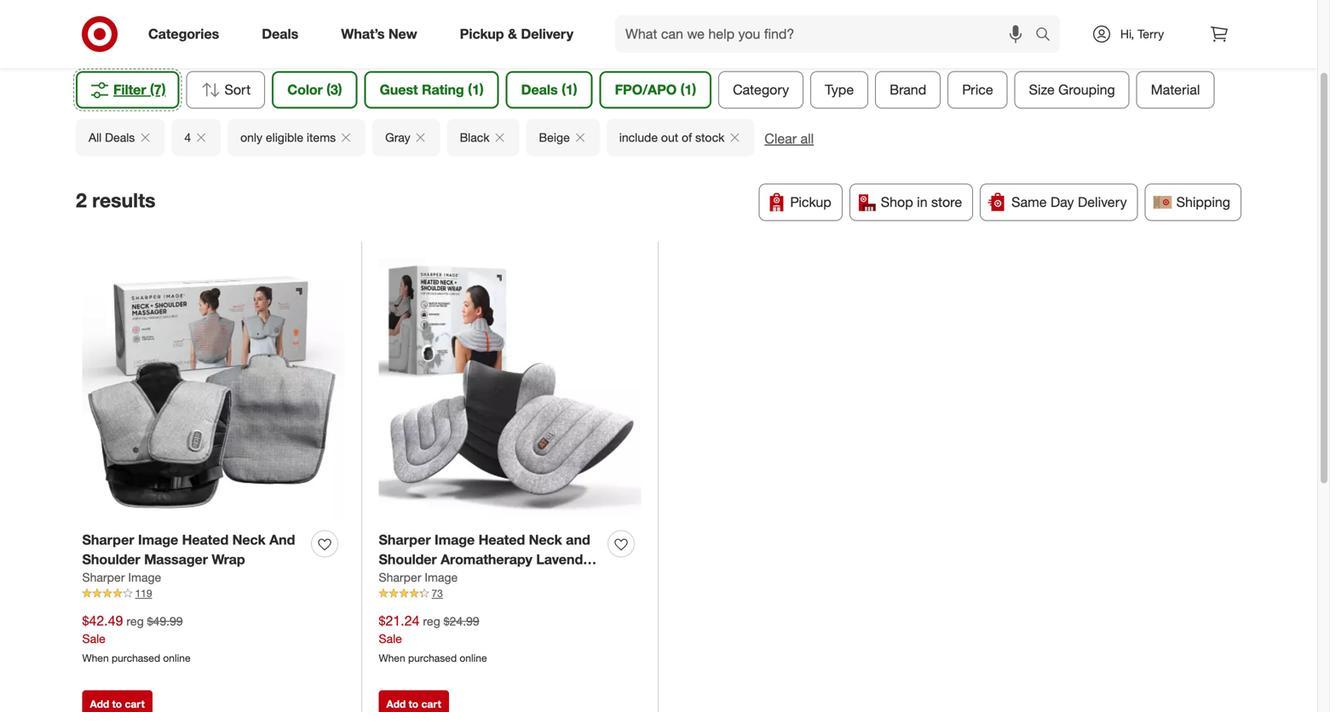 Task type: vqa. For each thing, say whether or not it's contained in the screenshot.
Black
yes



Task type: describe. For each thing, give the bounding box(es) containing it.
deals for deals (1)
[[521, 81, 558, 98]]

categories
[[148, 26, 219, 42]]

wrap inside the sharper image heated neck and shoulder massager wrap
[[212, 551, 245, 568]]

and
[[269, 532, 295, 549]]

sharper inside sharper image heated neck and shoulder aromatherapy lavender scented hot/cold body wrap
[[379, 532, 431, 549]]

to for $21.24
[[409, 698, 419, 711]]

only eligible items
[[240, 130, 336, 145]]

black
[[460, 130, 490, 145]]

size grouping
[[1029, 81, 1116, 98]]

filter (7)
[[113, 81, 166, 98]]

neck for lavender
[[529, 532, 562, 549]]

sharper image link for massager
[[82, 570, 161, 587]]

&
[[508, 26, 517, 42]]

search
[[1028, 27, 1069, 44]]

same
[[1012, 194, 1047, 211]]

add to cart button for $21.24
[[379, 691, 449, 713]]

4 button
[[172, 119, 221, 156]]

sort button
[[186, 71, 265, 109]]

include
[[619, 130, 658, 145]]

119 link
[[82, 587, 345, 602]]

hot/cold
[[436, 571, 495, 587]]

sort
[[225, 81, 251, 98]]

grouping
[[1059, 81, 1116, 98]]

category button
[[719, 71, 804, 109]]

fpo/apo
[[615, 81, 677, 98]]

massager
[[144, 551, 208, 568]]

beige
[[539, 130, 570, 145]]

type button
[[811, 71, 869, 109]]

price
[[963, 81, 994, 98]]

$21.24 reg $24.99 sale when purchased online
[[379, 613, 487, 665]]

material
[[1151, 81, 1200, 98]]

shop in store
[[881, 194, 962, 211]]

day
[[1051, 194, 1074, 211]]

items inside the only eligible items button
[[307, 130, 336, 145]]

online for $42.49
[[163, 652, 191, 665]]

scented
[[379, 571, 432, 587]]

purchased for $42.49
[[112, 652, 160, 665]]

lavender
[[536, 551, 596, 568]]

(3)
[[327, 81, 342, 98]]

clear all
[[765, 130, 814, 147]]

results
[[92, 188, 156, 212]]

4
[[184, 130, 191, 145]]

what's new
[[341, 26, 417, 42]]

all deals button
[[76, 119, 165, 156]]

body
[[498, 571, 532, 587]]

new
[[389, 26, 417, 42]]

hi, terry
[[1121, 26, 1164, 41]]

shoulder for massager
[[82, 551, 140, 568]]

gray button
[[373, 119, 440, 156]]

only eligible items button
[[228, 119, 366, 156]]

guest
[[380, 81, 418, 98]]

(7)
[[150, 81, 166, 98]]

sharper image heated neck and shoulder massager wrap link
[[82, 531, 305, 570]]

sharper image for massager
[[82, 570, 161, 585]]

out
[[661, 130, 679, 145]]

eligible
[[266, 130, 303, 145]]

73
[[432, 587, 443, 600]]

of
[[682, 130, 692, 145]]

size grouping button
[[1015, 71, 1130, 109]]

all
[[801, 130, 814, 147]]

clear
[[765, 130, 797, 147]]

include out of stock
[[619, 130, 725, 145]]

1 (1) from the left
[[468, 81, 484, 98]]

sharper image heated neck and shoulder aromatherapy lavender scented hot/cold body wrap
[[379, 532, 596, 587]]

pickup button
[[759, 184, 843, 221]]

include out of stock button
[[607, 119, 755, 156]]

all
[[89, 130, 102, 145]]

filter (7) button
[[76, 71, 179, 109]]

sharper image for aromatherapy
[[379, 570, 458, 585]]

brand
[[890, 81, 927, 98]]

image for sharper image link corresponding to massager
[[128, 570, 161, 585]]

fpo/apo (1)
[[615, 81, 696, 98]]

73 link
[[379, 587, 641, 602]]

delivery for same day delivery
[[1078, 194, 1127, 211]]

what's
[[341, 26, 385, 42]]

sale for $42.49
[[82, 632, 106, 647]]

rating
[[422, 81, 464, 98]]

filter
[[113, 81, 146, 98]]

heated for aromatherapy
[[479, 532, 525, 549]]

same day delivery
[[1012, 194, 1127, 211]]

1 horizontal spatial items
[[648, 34, 681, 50]]

same day delivery button
[[980, 184, 1138, 221]]

shop
[[881, 194, 913, 211]]

$21.24
[[379, 613, 420, 629]]

sharper inside the sharper image heated neck and shoulder massager wrap
[[82, 532, 134, 549]]

deals (1)
[[521, 81, 578, 98]]

$24.99
[[444, 614, 480, 629]]

cart for $21.24
[[421, 698, 441, 711]]

sharper image link for aromatherapy
[[379, 570, 458, 587]]

deals link
[[247, 15, 320, 53]]



Task type: locate. For each thing, give the bounding box(es) containing it.
online inside $42.49 reg $49.99 sale when purchased online
[[163, 652, 191, 665]]

add to cart button down $42.49 reg $49.99 sale when purchased online
[[82, 691, 152, 713]]

0 horizontal spatial cart
[[125, 698, 145, 711]]

sharper
[[82, 532, 134, 549], [379, 532, 431, 549], [82, 570, 125, 585], [379, 570, 422, 585]]

1 neck from the left
[[232, 532, 266, 549]]

heated
[[182, 532, 229, 549], [479, 532, 525, 549]]

sharper image link up 119
[[82, 570, 161, 587]]

1 horizontal spatial wrap
[[535, 571, 569, 587]]

1 vertical spatial wrap
[[535, 571, 569, 587]]

beige button
[[526, 119, 600, 156]]

1 vertical spatial delivery
[[1078, 194, 1127, 211]]

wrap inside sharper image heated neck and shoulder aromatherapy lavender scented hot/cold body wrap
[[535, 571, 569, 587]]

What can we help you find? suggestions appear below search field
[[615, 15, 1040, 53]]

1 horizontal spatial sharper image
[[379, 570, 458, 585]]

online down '$24.99'
[[460, 652, 487, 665]]

categories link
[[134, 15, 241, 53]]

deals inside 'link'
[[262, 26, 299, 42]]

1 vertical spatial items
[[307, 130, 336, 145]]

2 online from the left
[[460, 652, 487, 665]]

2 neck from the left
[[529, 532, 562, 549]]

1 horizontal spatial cart
[[421, 698, 441, 711]]

pickup
[[460, 26, 504, 42], [790, 194, 832, 211]]

2 add to cart button from the left
[[379, 691, 449, 713]]

2 cart from the left
[[421, 698, 441, 711]]

1 horizontal spatial delivery
[[1078, 194, 1127, 211]]

add
[[90, 698, 109, 711], [387, 698, 406, 711]]

0 horizontal spatial reg
[[126, 614, 144, 629]]

1 vertical spatial deals
[[521, 81, 558, 98]]

1 sharper image link from the left
[[82, 570, 161, 587]]

cart down $42.49 reg $49.99 sale when purchased online
[[125, 698, 145, 711]]

1 horizontal spatial (1)
[[562, 81, 578, 98]]

image for 'sharper image heated neck and shoulder massager wrap' link
[[138, 532, 178, 549]]

heated inside the sharper image heated neck and shoulder massager wrap
[[182, 532, 229, 549]]

1 vertical spatial 2
[[76, 188, 87, 212]]

1 horizontal spatial sharper image link
[[379, 570, 458, 587]]

shipping button
[[1145, 184, 1242, 221]]

size
[[1029, 81, 1055, 98]]

0 horizontal spatial sharper image
[[82, 570, 161, 585]]

0 horizontal spatial heated
[[182, 532, 229, 549]]

1 horizontal spatial shoulder
[[379, 551, 437, 568]]

sharper image heated neck and shoulder aromatherapy lavender scented hot/cold body wrap image
[[379, 258, 641, 521], [379, 258, 641, 521]]

0 horizontal spatial when
[[82, 652, 109, 665]]

1 purchased from the left
[[112, 652, 160, 665]]

1 horizontal spatial when
[[379, 652, 405, 665]]

all deals
[[89, 130, 135, 145]]

0 horizontal spatial purchased
[[112, 652, 160, 665]]

2 vertical spatial deals
[[105, 130, 135, 145]]

terry
[[1138, 26, 1164, 41]]

0 horizontal spatial deals
[[105, 130, 135, 145]]

heated up massager
[[182, 532, 229, 549]]

heated for massager
[[182, 532, 229, 549]]

reg down 119
[[126, 614, 144, 629]]

0 horizontal spatial 2
[[76, 188, 87, 212]]

1 sharper image from the left
[[82, 570, 161, 585]]

add for $42.49
[[90, 698, 109, 711]]

0 horizontal spatial neck
[[232, 532, 266, 549]]

brand button
[[876, 71, 941, 109]]

only
[[240, 130, 263, 145]]

purchased down $49.99
[[112, 652, 160, 665]]

2 purchased from the left
[[408, 652, 457, 665]]

1 vertical spatial pickup
[[790, 194, 832, 211]]

purchased inside $42.49 reg $49.99 sale when purchased online
[[112, 652, 160, 665]]

shoulder inside the sharper image heated neck and shoulder massager wrap
[[82, 551, 140, 568]]

$42.49
[[82, 613, 123, 629]]

wrap down lavender
[[535, 571, 569, 587]]

when inside $42.49 reg $49.99 sale when purchased online
[[82, 652, 109, 665]]

neck left and
[[232, 532, 266, 549]]

sharper image up 119
[[82, 570, 161, 585]]

0 horizontal spatial add to cart
[[90, 698, 145, 711]]

when
[[82, 652, 109, 665], [379, 652, 405, 665]]

reg for $42.49
[[126, 614, 144, 629]]

sharper image link up 73
[[379, 570, 458, 587]]

2 sharper image link from the left
[[379, 570, 458, 587]]

sharper image link
[[82, 570, 161, 587], [379, 570, 458, 587]]

0 horizontal spatial add to cart button
[[82, 691, 152, 713]]

1 horizontal spatial add to cart button
[[379, 691, 449, 713]]

in
[[917, 194, 928, 211]]

reg inside $42.49 reg $49.99 sale when purchased online
[[126, 614, 144, 629]]

2 sharper image from the left
[[379, 570, 458, 585]]

deals inside "button"
[[105, 130, 135, 145]]

pickup & delivery
[[460, 26, 574, 42]]

delivery right day
[[1078, 194, 1127, 211]]

image up massager
[[138, 532, 178, 549]]

neck
[[232, 532, 266, 549], [529, 532, 562, 549]]

clear all button
[[765, 129, 814, 149]]

$49.99
[[147, 614, 183, 629]]

2 reg from the left
[[423, 614, 440, 629]]

1 horizontal spatial add
[[387, 698, 406, 711]]

2 for 2 items
[[637, 34, 644, 50]]

sharper image heated neck and shoulder massager wrap image
[[82, 258, 345, 521], [82, 258, 345, 521]]

sale down the $21.24
[[379, 632, 402, 647]]

store
[[932, 194, 962, 211]]

aromatherapy
[[441, 551, 533, 568]]

$42.49 reg $49.99 sale when purchased online
[[82, 613, 191, 665]]

wrap up 119 link
[[212, 551, 245, 568]]

deals for deals
[[262, 26, 299, 42]]

0 horizontal spatial shoulder
[[82, 551, 140, 568]]

0 vertical spatial wrap
[[212, 551, 245, 568]]

purchased
[[112, 652, 160, 665], [408, 652, 457, 665]]

items
[[648, 34, 681, 50], [307, 130, 336, 145]]

2 results
[[76, 188, 156, 212]]

what's new link
[[327, 15, 439, 53]]

1 horizontal spatial pickup
[[790, 194, 832, 211]]

items up fpo/apo (1)
[[648, 34, 681, 50]]

0 horizontal spatial sale
[[82, 632, 106, 647]]

shoulder up 119
[[82, 551, 140, 568]]

pickup left &
[[460, 26, 504, 42]]

2 (1) from the left
[[562, 81, 578, 98]]

purchased for $21.24
[[408, 652, 457, 665]]

add to cart button
[[82, 691, 152, 713], [379, 691, 449, 713]]

delivery inside pickup & delivery link
[[521, 26, 574, 42]]

1 cart from the left
[[125, 698, 145, 711]]

deals
[[262, 26, 299, 42], [521, 81, 558, 98], [105, 130, 135, 145]]

add to cart button for $42.49
[[82, 691, 152, 713]]

image up 119
[[128, 570, 161, 585]]

2 add to cart from the left
[[387, 698, 441, 711]]

2 horizontal spatial deals
[[521, 81, 558, 98]]

image
[[138, 532, 178, 549], [435, 532, 475, 549], [128, 570, 161, 585], [425, 570, 458, 585]]

1 horizontal spatial sale
[[379, 632, 402, 647]]

reg for $21.24
[[423, 614, 440, 629]]

1 horizontal spatial deals
[[262, 26, 299, 42]]

0 vertical spatial items
[[648, 34, 681, 50]]

delivery
[[521, 26, 574, 42], [1078, 194, 1127, 211]]

0 vertical spatial deals
[[262, 26, 299, 42]]

sale inside $21.24 reg $24.99 sale when purchased online
[[379, 632, 402, 647]]

2 left results
[[76, 188, 87, 212]]

delivery right &
[[521, 26, 574, 42]]

2 heated from the left
[[479, 532, 525, 549]]

1 horizontal spatial heated
[[479, 532, 525, 549]]

items right eligible
[[307, 130, 336, 145]]

0 horizontal spatial pickup
[[460, 26, 504, 42]]

1 reg from the left
[[126, 614, 144, 629]]

add to cart down $21.24 reg $24.99 sale when purchased online
[[387, 698, 441, 711]]

and
[[566, 532, 590, 549]]

0 horizontal spatial sharper image link
[[82, 570, 161, 587]]

3 (1) from the left
[[681, 81, 696, 98]]

2 when from the left
[[379, 652, 405, 665]]

hi,
[[1121, 26, 1135, 41]]

delivery for pickup & delivery
[[521, 26, 574, 42]]

pickup & delivery link
[[445, 15, 595, 53]]

1 add from the left
[[90, 698, 109, 711]]

pickup inside button
[[790, 194, 832, 211]]

2 add from the left
[[387, 698, 406, 711]]

0 vertical spatial delivery
[[521, 26, 574, 42]]

deals up beige
[[521, 81, 558, 98]]

type
[[825, 81, 854, 98]]

to for $42.49
[[112, 698, 122, 711]]

black button
[[447, 119, 520, 156]]

purchased down '$24.99'
[[408, 652, 457, 665]]

when down $42.49
[[82, 652, 109, 665]]

1 add to cart from the left
[[90, 698, 145, 711]]

shoulder up scented at bottom left
[[379, 551, 437, 568]]

online down $49.99
[[163, 652, 191, 665]]

sale
[[82, 632, 106, 647], [379, 632, 402, 647]]

image for sharper image heated neck and shoulder aromatherapy lavender scented hot/cold body wrap link
[[435, 532, 475, 549]]

purchased inside $21.24 reg $24.99 sale when purchased online
[[408, 652, 457, 665]]

to down $21.24 reg $24.99 sale when purchased online
[[409, 698, 419, 711]]

guest rating (1)
[[380, 81, 484, 98]]

cart for $42.49
[[125, 698, 145, 711]]

when for $21.24
[[379, 652, 405, 665]]

reg down 73
[[423, 614, 440, 629]]

pickup for pickup
[[790, 194, 832, 211]]

gray
[[385, 130, 410, 145]]

deals right all
[[105, 130, 135, 145]]

reg inside $21.24 reg $24.99 sale when purchased online
[[423, 614, 440, 629]]

add for $21.24
[[387, 698, 406, 711]]

0 vertical spatial pickup
[[460, 26, 504, 42]]

0 horizontal spatial delivery
[[521, 26, 574, 42]]

2 to from the left
[[409, 698, 419, 711]]

2 horizontal spatial (1)
[[681, 81, 696, 98]]

add to cart button down $21.24 reg $24.99 sale when purchased online
[[379, 691, 449, 713]]

add down $42.49 reg $49.99 sale when purchased online
[[90, 698, 109, 711]]

category
[[733, 81, 789, 98]]

online
[[163, 652, 191, 665], [460, 652, 487, 665]]

pickup for pickup & delivery
[[460, 26, 504, 42]]

1 horizontal spatial to
[[409, 698, 419, 711]]

image inside sharper image heated neck and shoulder aromatherapy lavender scented hot/cold body wrap
[[435, 532, 475, 549]]

neck up lavender
[[529, 532, 562, 549]]

sharper image up 73
[[379, 570, 458, 585]]

sharper image
[[82, 570, 161, 585], [379, 570, 458, 585]]

search button
[[1028, 15, 1069, 56]]

0 horizontal spatial to
[[112, 698, 122, 711]]

sale down $42.49
[[82, 632, 106, 647]]

1 sale from the left
[[82, 632, 106, 647]]

0 vertical spatial 2
[[637, 34, 644, 50]]

1 horizontal spatial 2
[[637, 34, 644, 50]]

1 horizontal spatial reg
[[423, 614, 440, 629]]

1 horizontal spatial online
[[460, 652, 487, 665]]

sharper image heated neck and shoulder aromatherapy lavender scented hot/cold body wrap link
[[379, 531, 601, 587]]

delivery inside same day delivery button
[[1078, 194, 1127, 211]]

material button
[[1137, 71, 1215, 109]]

to down $42.49 reg $49.99 sale when purchased online
[[112, 698, 122, 711]]

add down $21.24 reg $24.99 sale when purchased online
[[387, 698, 406, 711]]

shop in store button
[[850, 184, 974, 221]]

neck inside the sharper image heated neck and shoulder massager wrap
[[232, 532, 266, 549]]

pickup down all
[[790, 194, 832, 211]]

heated inside sharper image heated neck and shoulder aromatherapy lavender scented hot/cold body wrap
[[479, 532, 525, 549]]

when for $42.49
[[82, 652, 109, 665]]

2
[[637, 34, 644, 50], [76, 188, 87, 212]]

color (3)
[[287, 81, 342, 98]]

price button
[[948, 71, 1008, 109]]

neck inside sharper image heated neck and shoulder aromatherapy lavender scented hot/cold body wrap
[[529, 532, 562, 549]]

2 up the fpo/apo
[[637, 34, 644, 50]]

2 shoulder from the left
[[379, 551, 437, 568]]

neck for wrap
[[232, 532, 266, 549]]

1 heated from the left
[[182, 532, 229, 549]]

shipping
[[1177, 194, 1231, 211]]

image up aromatherapy
[[435, 532, 475, 549]]

1 add to cart button from the left
[[82, 691, 152, 713]]

heated up aromatherapy
[[479, 532, 525, 549]]

0 horizontal spatial (1)
[[468, 81, 484, 98]]

online for $21.24
[[460, 652, 487, 665]]

cart down $21.24 reg $24.99 sale when purchased online
[[421, 698, 441, 711]]

1 shoulder from the left
[[82, 551, 140, 568]]

2 sale from the left
[[379, 632, 402, 647]]

1 horizontal spatial purchased
[[408, 652, 457, 665]]

image for sharper image link associated with aromatherapy
[[425, 570, 458, 585]]

deals up color
[[262, 26, 299, 42]]

1 horizontal spatial add to cart
[[387, 698, 441, 711]]

0 horizontal spatial add
[[90, 698, 109, 711]]

1 when from the left
[[82, 652, 109, 665]]

2 for 2 results
[[76, 188, 87, 212]]

1 to from the left
[[112, 698, 122, 711]]

add to cart for $21.24
[[387, 698, 441, 711]]

shoulder for aromatherapy
[[379, 551, 437, 568]]

online inside $21.24 reg $24.99 sale when purchased online
[[460, 652, 487, 665]]

0 horizontal spatial wrap
[[212, 551, 245, 568]]

1 horizontal spatial neck
[[529, 532, 562, 549]]

1 online from the left
[[163, 652, 191, 665]]

image up 73
[[425, 570, 458, 585]]

color
[[287, 81, 323, 98]]

(1)
[[468, 81, 484, 98], [562, 81, 578, 98], [681, 81, 696, 98]]

sale for $21.24
[[379, 632, 402, 647]]

stock
[[696, 130, 725, 145]]

(1) for fpo/apo (1)
[[681, 81, 696, 98]]

sale inside $42.49 reg $49.99 sale when purchased online
[[82, 632, 106, 647]]

(1) for deals (1)
[[562, 81, 578, 98]]

(1) up beige button
[[562, 81, 578, 98]]

add to cart for $42.49
[[90, 698, 145, 711]]

(1) right rating
[[468, 81, 484, 98]]

when down the $21.24
[[379, 652, 405, 665]]

2 items
[[637, 34, 681, 50]]

(1) right the fpo/apo
[[681, 81, 696, 98]]

image inside the sharper image heated neck and shoulder massager wrap
[[138, 532, 178, 549]]

to
[[112, 698, 122, 711], [409, 698, 419, 711]]

when inside $21.24 reg $24.99 sale when purchased online
[[379, 652, 405, 665]]

0 horizontal spatial items
[[307, 130, 336, 145]]

119
[[135, 587, 152, 600]]

0 horizontal spatial online
[[163, 652, 191, 665]]

add to cart down $42.49 reg $49.99 sale when purchased online
[[90, 698, 145, 711]]

shoulder inside sharper image heated neck and shoulder aromatherapy lavender scented hot/cold body wrap
[[379, 551, 437, 568]]



